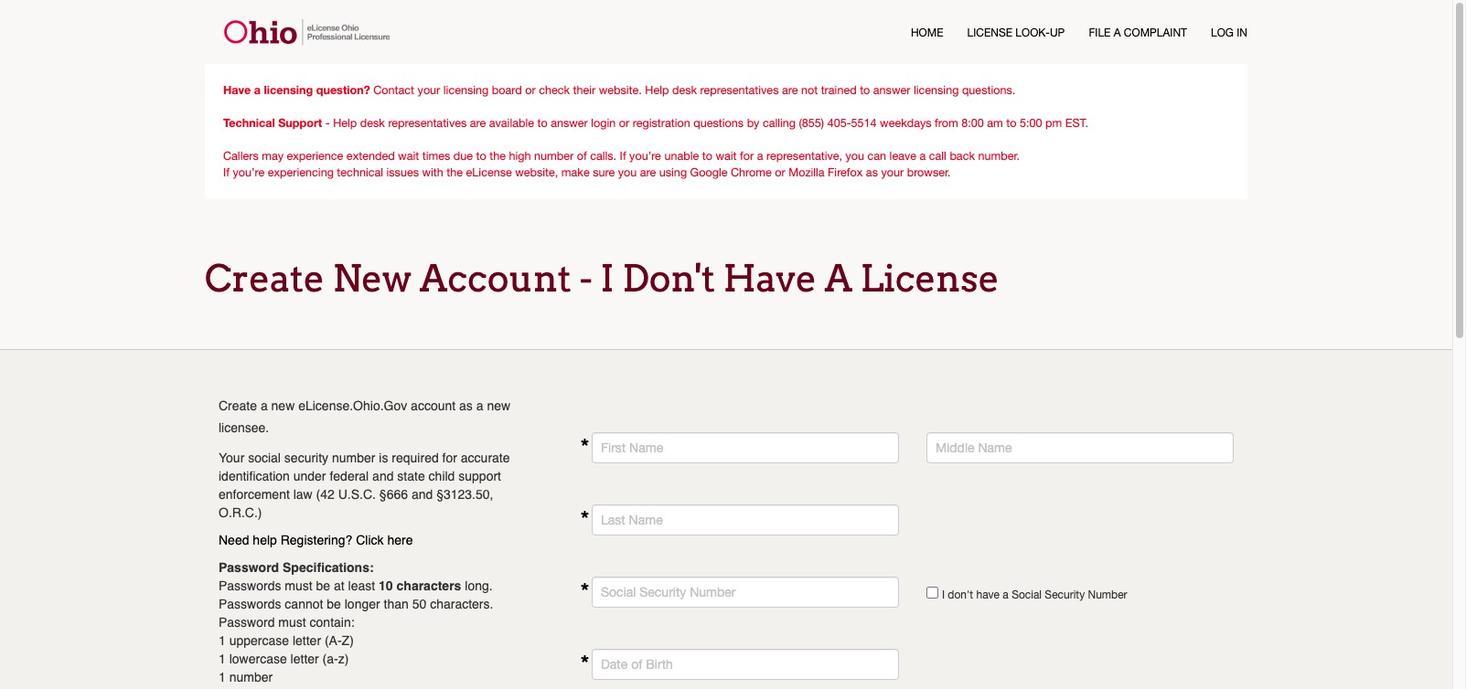 Task type: describe. For each thing, give the bounding box(es) containing it.
as inside callers may experience extended wait times due to the high number of calls. if you're unable to wait for a representative, you can leave a call back number. if you're experiencing technical issues with the elicense website, make sure you are using google chrome or mozilla firefox as your browser.
[[866, 166, 878, 179]]

Last Name text field
[[592, 505, 899, 536]]

middle
[[936, 441, 975, 455]]

file a complaint link
[[1089, 25, 1187, 41]]

a up licensee.
[[261, 399, 268, 413]]

I don't have a Social Security Number checkbox
[[927, 587, 939, 599]]

elicense
[[466, 166, 512, 179]]

home link
[[911, 25, 944, 41]]

1 licensing from the left
[[264, 83, 313, 97]]

least
[[348, 579, 375, 593]]

0 vertical spatial desk
[[672, 83, 697, 97]]

your
[[219, 451, 245, 465]]

with
[[422, 166, 444, 179]]

1 horizontal spatial i
[[942, 589, 945, 602]]

file
[[1089, 26, 1111, 39]]

0 horizontal spatial or
[[525, 83, 536, 97]]

enforcement
[[219, 487, 290, 502]]

1 vertical spatial have
[[723, 257, 817, 301]]

2 1 from the top
[[219, 652, 226, 666]]

to up google on the top left of page
[[702, 149, 713, 163]]

new
[[333, 257, 412, 301]]

up
[[1050, 26, 1065, 39]]

1 horizontal spatial the
[[490, 149, 506, 163]]

their
[[573, 83, 596, 97]]

issues
[[387, 166, 419, 179]]

account
[[420, 257, 572, 301]]

1 vertical spatial desk
[[360, 116, 385, 130]]

0 vertical spatial i
[[601, 257, 614, 301]]

license look-up link
[[967, 25, 1065, 41]]

questions
[[694, 116, 744, 130]]

5514
[[851, 116, 877, 130]]

0 horizontal spatial the
[[447, 166, 463, 179]]

to right due
[[476, 149, 486, 163]]

or inside callers may experience extended wait times due to the high number of calls. if you're unable to wait for a representative, you can leave a call back number. if you're experiencing technical issues with the elicense website, make sure you are using google chrome or mozilla firefox as your browser.
[[775, 166, 786, 179]]

3 1 from the top
[[219, 670, 226, 685]]

experience
[[287, 149, 343, 163]]

§666
[[380, 487, 408, 502]]

1 vertical spatial or
[[619, 116, 630, 130]]

a
[[825, 257, 853, 301]]

browser.
[[907, 166, 951, 179]]

using
[[659, 166, 687, 179]]

(855)
[[799, 116, 824, 130]]

0 vertical spatial be
[[316, 579, 330, 593]]

due
[[454, 149, 473, 163]]

0 horizontal spatial security
[[640, 585, 686, 600]]

social
[[248, 451, 281, 465]]

long.
[[465, 579, 493, 593]]

than
[[384, 597, 409, 612]]

1 vertical spatial must
[[278, 615, 306, 630]]

times
[[422, 149, 450, 163]]

need
[[219, 533, 249, 548]]

under
[[293, 469, 326, 483]]

website.
[[599, 83, 642, 97]]

(a-
[[323, 652, 338, 666]]

birth
[[646, 658, 673, 672]]

at
[[334, 579, 345, 593]]

§3123.50,
[[436, 487, 493, 502]]

2 wait from the left
[[716, 149, 737, 163]]

cannot
[[285, 597, 323, 612]]

required
[[392, 451, 439, 465]]

board
[[492, 83, 522, 97]]

support
[[459, 469, 501, 483]]

1 vertical spatial you're
[[233, 166, 265, 179]]

registration
[[633, 116, 691, 130]]

is
[[379, 451, 388, 465]]

middle name
[[936, 441, 1012, 455]]

security
[[284, 451, 329, 465]]

405-
[[828, 116, 851, 130]]

to right trained
[[860, 83, 870, 97]]

as inside create a new elicense.ohio.gov account as a new licensee.
[[459, 399, 473, 413]]

i don't have a social security number
[[942, 589, 1128, 602]]

unable
[[665, 149, 699, 163]]

elicense ohio professional licensure image
[[218, 18, 401, 46]]

password specifications: passwords must be at least 10 characters long. passwords cannot be longer than 50 characters. password must contain: 1 uppercase letter (a-z) 1 lowercase letter (a-z) 1 number
[[219, 560, 493, 685]]

(a-
[[325, 634, 342, 648]]

2 password from the top
[[219, 615, 275, 630]]

1 vertical spatial representatives
[[388, 116, 467, 130]]

elicense.ohio.gov
[[298, 399, 407, 413]]

questions.
[[962, 83, 1016, 97]]

1 vertical spatial you
[[618, 166, 637, 179]]

0 horizontal spatial social
[[601, 585, 636, 600]]

license look-up
[[967, 26, 1065, 39]]

don't
[[948, 589, 974, 602]]

technical
[[223, 116, 275, 130]]

here
[[387, 533, 413, 548]]

need help registering? click here
[[219, 533, 413, 548]]

1 vertical spatial and
[[412, 487, 433, 502]]

contact
[[373, 83, 414, 97]]

0 vertical spatial must
[[285, 579, 313, 593]]

license inside "link"
[[967, 26, 1013, 39]]

1 1 from the top
[[219, 634, 226, 648]]

50
[[412, 597, 427, 612]]

create new account - i don't have a license
[[205, 257, 1000, 301]]

0 horizontal spatial if
[[223, 166, 230, 179]]

0 vertical spatial have
[[223, 83, 251, 97]]

your social security number is required for accurate identification under federal and state child support enforcement law (42 u.s.c. §666 and §3123.50, o.r.c.)
[[219, 451, 510, 520]]

number inside your social security number is required for accurate identification under federal and state child support enforcement law (42 u.s.c. §666 and §3123.50, o.r.c.)
[[332, 451, 375, 465]]

lowercase
[[229, 652, 287, 666]]

a right account
[[476, 399, 483, 413]]

a up technical
[[254, 83, 261, 97]]

firefox
[[828, 166, 863, 179]]

back
[[950, 149, 975, 163]]

federal
[[330, 469, 369, 483]]

name for last name
[[629, 513, 663, 528]]

in
[[1237, 26, 1248, 39]]

Social Security Number text field
[[592, 577, 899, 608]]

am
[[987, 116, 1003, 130]]

create a new elicense.ohio.gov account as a new licensee.
[[219, 399, 511, 435]]

last name
[[601, 513, 663, 528]]

file a complaint
[[1089, 26, 1187, 39]]

(42
[[316, 487, 335, 502]]

uppercase
[[229, 634, 289, 648]]

1 password from the top
[[219, 560, 279, 575]]

1 vertical spatial license
[[861, 257, 1000, 301]]

1 horizontal spatial social
[[1012, 589, 1042, 602]]

pm
[[1046, 116, 1062, 130]]

have a licensing question? contact your licensing board or check their website. help desk representatives are not trained to answer licensing questions.
[[223, 83, 1016, 97]]

have
[[977, 589, 1000, 602]]

for inside callers may experience extended wait times due to the high number of calls. if you're unable to wait for a representative, you can leave a call back number. if you're experiencing technical issues with the elicense website, make sure you are using google chrome or mozilla firefox as your browser.
[[740, 149, 754, 163]]

need help registering? click here link
[[219, 533, 413, 548]]

first
[[601, 441, 626, 455]]



Task type: locate. For each thing, give the bounding box(es) containing it.
have up technical
[[223, 83, 251, 97]]

z)
[[338, 652, 349, 666]]

must down the cannot
[[278, 615, 306, 630]]

1 vertical spatial for
[[442, 451, 457, 465]]

Date of Birth text field
[[592, 650, 899, 681]]

to right available
[[537, 116, 548, 130]]

new up accurate at the left bottom of page
[[487, 399, 511, 413]]

1 horizontal spatial for
[[740, 149, 754, 163]]

technical
[[337, 166, 383, 179]]

1 horizontal spatial have
[[723, 257, 817, 301]]

1 vertical spatial i
[[942, 589, 945, 602]]

letter left (a-
[[291, 652, 319, 666]]

1 vertical spatial passwords
[[219, 597, 281, 612]]

representatives up by
[[700, 83, 779, 97]]

1 vertical spatial password
[[219, 615, 275, 630]]

name right middle
[[978, 441, 1012, 455]]

log
[[1211, 26, 1234, 39]]

of
[[577, 149, 587, 163], [631, 658, 643, 672]]

or right login
[[619, 116, 630, 130]]

1 vertical spatial your
[[881, 166, 904, 179]]

for up "chrome"
[[740, 149, 754, 163]]

question?
[[316, 83, 370, 97]]

login
[[591, 116, 616, 130]]

passwords
[[219, 579, 281, 593], [219, 597, 281, 612]]

answer left login
[[551, 116, 588, 130]]

help
[[645, 83, 669, 97], [333, 116, 357, 130]]

1 horizontal spatial -
[[580, 257, 593, 301]]

and down "is"
[[372, 469, 394, 483]]

0 horizontal spatial representatives
[[388, 116, 467, 130]]

the up 'elicense' in the left of the page
[[490, 149, 506, 163]]

registering?
[[281, 533, 353, 548]]

licensing left board
[[444, 83, 489, 97]]

or
[[525, 83, 536, 97], [619, 116, 630, 130], [775, 166, 786, 179]]

have left a
[[723, 257, 817, 301]]

for inside your social security number is required for accurate identification under federal and state child support enforcement law (42 u.s.c. §666 and §3123.50, o.r.c.)
[[442, 451, 457, 465]]

date of birth
[[601, 658, 673, 672]]

as down can
[[866, 166, 878, 179]]

0 horizontal spatial number
[[229, 670, 273, 685]]

by
[[747, 116, 760, 130]]

identification
[[219, 469, 290, 483]]

1 horizontal spatial new
[[487, 399, 511, 413]]

chrome
[[731, 166, 772, 179]]

calling
[[763, 116, 796, 130]]

0 vertical spatial create
[[205, 257, 325, 301]]

First Name text field
[[592, 433, 899, 464]]

are inside callers may experience extended wait times due to the high number of calls. if you're unable to wait for a representative, you can leave a call back number. if you're experiencing technical issues with the elicense website, make sure you are using google chrome or mozilla firefox as your browser.
[[640, 166, 656, 179]]

leave
[[890, 149, 917, 163]]

1 horizontal spatial wait
[[716, 149, 737, 163]]

0 horizontal spatial your
[[418, 83, 440, 97]]

name right first
[[629, 441, 663, 455]]

log in link
[[1211, 25, 1248, 41]]

be up the contain: in the left bottom of the page
[[327, 597, 341, 612]]

0 horizontal spatial are
[[470, 116, 486, 130]]

2 horizontal spatial are
[[782, 83, 798, 97]]

your inside callers may experience extended wait times due to the high number of calls. if you're unable to wait for a representative, you can leave a call back number. if you're experiencing technical issues with the elicense website, make sure you are using google chrome or mozilla firefox as your browser.
[[881, 166, 904, 179]]

create for create new account - i don't have a license
[[205, 257, 325, 301]]

passwords up uppercase
[[219, 597, 281, 612]]

desk up the registration
[[672, 83, 697, 97]]

calls.
[[590, 149, 617, 163]]

0 vertical spatial password
[[219, 560, 279, 575]]

social security number
[[601, 585, 736, 600]]

1 horizontal spatial are
[[640, 166, 656, 179]]

don't
[[622, 257, 715, 301]]

create inside create a new elicense.ohio.gov account as a new licensee.
[[219, 399, 257, 413]]

of right date
[[631, 658, 643, 672]]

1 vertical spatial the
[[447, 166, 463, 179]]

to right am
[[1007, 116, 1017, 130]]

0 horizontal spatial help
[[333, 116, 357, 130]]

your down leave
[[881, 166, 904, 179]]

2 horizontal spatial or
[[775, 166, 786, 179]]

representatives up times
[[388, 116, 467, 130]]

characters.
[[430, 597, 493, 612]]

2 vertical spatial 1
[[219, 670, 226, 685]]

sure
[[593, 166, 615, 179]]

licensing
[[264, 83, 313, 97], [444, 83, 489, 97], [914, 83, 959, 97]]

password
[[219, 560, 279, 575], [219, 615, 275, 630]]

1
[[219, 634, 226, 648], [219, 652, 226, 666], [219, 670, 226, 685]]

2 new from the left
[[487, 399, 511, 413]]

characters
[[397, 579, 461, 593]]

0 vertical spatial letter
[[293, 634, 321, 648]]

name for first name
[[629, 441, 663, 455]]

website,
[[515, 166, 558, 179]]

you're down callers
[[233, 166, 265, 179]]

0 vertical spatial help
[[645, 83, 669, 97]]

i
[[601, 257, 614, 301], [942, 589, 945, 602]]

- left don't
[[580, 257, 593, 301]]

experiencing
[[268, 166, 334, 179]]

0 vertical spatial for
[[740, 149, 754, 163]]

mozilla
[[789, 166, 825, 179]]

for up child
[[442, 451, 457, 465]]

1 horizontal spatial your
[[881, 166, 904, 179]]

the down due
[[447, 166, 463, 179]]

1 vertical spatial number
[[332, 451, 375, 465]]

1 horizontal spatial help
[[645, 83, 669, 97]]

help up technical support - help desk representatives are available to answer login or registration questions by calling (855) 405-5514 weekdays from 8:00 am to 5:00 pm est.
[[645, 83, 669, 97]]

0 vertical spatial answer
[[873, 83, 911, 97]]

check
[[539, 83, 570, 97]]

0 vertical spatial passwords
[[219, 579, 281, 593]]

licensing up from
[[914, 83, 959, 97]]

a right the 'file'
[[1114, 26, 1121, 39]]

1 vertical spatial of
[[631, 658, 643, 672]]

1 vertical spatial if
[[223, 166, 230, 179]]

if right calls.
[[620, 149, 626, 163]]

date
[[601, 658, 628, 672]]

your right contact at the left of the page
[[418, 83, 440, 97]]

for
[[740, 149, 754, 163], [442, 451, 457, 465]]

wait up google on the top left of page
[[716, 149, 737, 163]]

desk up extended at the left
[[360, 116, 385, 130]]

callers may experience extended wait times due to the high number of calls. if you're unable to wait for a representative, you can leave a call back number. if you're experiencing technical issues with the elicense website, make sure you are using google chrome or mozilla firefox as your browser.
[[223, 149, 1020, 179]]

as right account
[[459, 399, 473, 413]]

0 vertical spatial your
[[418, 83, 440, 97]]

0 vertical spatial the
[[490, 149, 506, 163]]

name right last
[[629, 513, 663, 528]]

you right sure
[[618, 166, 637, 179]]

0 vertical spatial license
[[967, 26, 1013, 39]]

technical support - help desk representatives are available to answer login or registration questions by calling (855) 405-5514 weekdays from 8:00 am to 5:00 pm est.
[[223, 116, 1089, 130]]

z)
[[342, 634, 354, 648]]

0 horizontal spatial i
[[601, 257, 614, 301]]

home
[[911, 26, 944, 39]]

0 vertical spatial or
[[525, 83, 536, 97]]

0 vertical spatial number
[[534, 149, 574, 163]]

0 vertical spatial as
[[866, 166, 878, 179]]

name
[[629, 441, 663, 455], [978, 441, 1012, 455], [629, 513, 663, 528]]

1 vertical spatial 1
[[219, 652, 226, 666]]

number up federal at the left of page
[[332, 451, 375, 465]]

1 vertical spatial are
[[470, 116, 486, 130]]

1 horizontal spatial if
[[620, 149, 626, 163]]

i left don't
[[601, 257, 614, 301]]

social down last
[[601, 585, 636, 600]]

number inside callers may experience extended wait times due to the high number of calls. if you're unable to wait for a representative, you can leave a call back number. if you're experiencing technical issues with the elicense website, make sure you are using google chrome or mozilla firefox as your browser.
[[534, 149, 574, 163]]

2 licensing from the left
[[444, 83, 489, 97]]

1 wait from the left
[[398, 149, 419, 163]]

1 vertical spatial as
[[459, 399, 473, 413]]

2 horizontal spatial licensing
[[914, 83, 959, 97]]

are
[[782, 83, 798, 97], [470, 116, 486, 130], [640, 166, 656, 179]]

from
[[935, 116, 958, 130]]

password down 'need'
[[219, 560, 279, 575]]

0 horizontal spatial and
[[372, 469, 394, 483]]

5:00
[[1020, 116, 1042, 130]]

you up firefox
[[846, 149, 865, 163]]

number
[[690, 585, 736, 600], [1088, 589, 1128, 602]]

license right a
[[861, 257, 1000, 301]]

weekdays
[[880, 116, 932, 130]]

number down lowercase
[[229, 670, 273, 685]]

security up 'birth' at the left bottom of the page
[[640, 585, 686, 600]]

to
[[860, 83, 870, 97], [537, 116, 548, 130], [1007, 116, 1017, 130], [476, 149, 486, 163], [702, 149, 713, 163]]

log in
[[1211, 26, 1248, 39]]

help down question?
[[333, 116, 357, 130]]

1 vertical spatial letter
[[291, 652, 319, 666]]

social right have
[[1012, 589, 1042, 602]]

1 passwords from the top
[[219, 579, 281, 593]]

0 horizontal spatial of
[[577, 149, 587, 163]]

Middle Name text field
[[927, 433, 1234, 464]]

number up website,
[[534, 149, 574, 163]]

0 vertical spatial of
[[577, 149, 587, 163]]

be left at
[[316, 579, 330, 593]]

0 horizontal spatial new
[[271, 399, 295, 413]]

passwords down the help
[[219, 579, 281, 593]]

10
[[379, 579, 393, 593]]

1 horizontal spatial and
[[412, 487, 433, 502]]

a left call
[[920, 149, 926, 163]]

click
[[356, 533, 384, 548]]

longer
[[345, 597, 380, 612]]

of up "make"
[[577, 149, 587, 163]]

1 vertical spatial be
[[327, 597, 341, 612]]

0 vertical spatial you're
[[629, 149, 661, 163]]

1 horizontal spatial number
[[1088, 589, 1128, 602]]

callers
[[223, 149, 259, 163]]

letter left '(a-' at the left
[[293, 634, 321, 648]]

1 new from the left
[[271, 399, 295, 413]]

2 horizontal spatial number
[[534, 149, 574, 163]]

name for middle name
[[978, 441, 1012, 455]]

answer
[[873, 83, 911, 97], [551, 116, 588, 130]]

a right have
[[1003, 589, 1009, 602]]

1 horizontal spatial number
[[332, 451, 375, 465]]

number inside password specifications: passwords must be at least 10 characters long. passwords cannot be longer than 50 characters. password must contain: 1 uppercase letter (a-z) 1 lowercase letter (a-z) 1 number
[[229, 670, 273, 685]]

license left look-
[[967, 26, 1013, 39]]

1 horizontal spatial licensing
[[444, 83, 489, 97]]

complaint
[[1124, 26, 1187, 39]]

1 horizontal spatial representatives
[[700, 83, 779, 97]]

of inside callers may experience extended wait times due to the high number of calls. if you're unable to wait for a representative, you can leave a call back number. if you're experiencing technical issues with the elicense website, make sure you are using google chrome or mozilla firefox as your browser.
[[577, 149, 587, 163]]

0 vertical spatial and
[[372, 469, 394, 483]]

u.s.c.
[[338, 487, 376, 502]]

1 horizontal spatial of
[[631, 658, 643, 672]]

desk
[[672, 83, 697, 97], [360, 116, 385, 130]]

google
[[690, 166, 728, 179]]

must up the cannot
[[285, 579, 313, 593]]

0 vertical spatial you
[[846, 149, 865, 163]]

i right i don't have a social security number checkbox at the right
[[942, 589, 945, 602]]

security right have
[[1045, 589, 1085, 602]]

or left mozilla
[[775, 166, 786, 179]]

law
[[293, 487, 313, 502]]

0 horizontal spatial answer
[[551, 116, 588, 130]]

1 horizontal spatial you're
[[629, 149, 661, 163]]

o.r.c.)
[[219, 505, 262, 520]]

extended
[[347, 149, 395, 163]]

2 vertical spatial are
[[640, 166, 656, 179]]

help
[[253, 533, 277, 548]]

1 horizontal spatial answer
[[873, 83, 911, 97]]

are left using
[[640, 166, 656, 179]]

1 vertical spatial -
[[580, 257, 593, 301]]

1 horizontal spatial or
[[619, 116, 630, 130]]

0 horizontal spatial as
[[459, 399, 473, 413]]

or right board
[[525, 83, 536, 97]]

password up uppercase
[[219, 615, 275, 630]]

0 vertical spatial 1
[[219, 634, 226, 648]]

wait up issues
[[398, 149, 419, 163]]

are left "not"
[[782, 83, 798, 97]]

1 horizontal spatial desk
[[672, 83, 697, 97]]

1 vertical spatial answer
[[551, 116, 588, 130]]

0 horizontal spatial wait
[[398, 149, 419, 163]]

if down callers
[[223, 166, 230, 179]]

trained
[[821, 83, 857, 97]]

representative,
[[767, 149, 843, 163]]

0 vertical spatial if
[[620, 149, 626, 163]]

and down the state
[[412, 487, 433, 502]]

2 passwords from the top
[[219, 597, 281, 612]]

state
[[397, 469, 425, 483]]

0 horizontal spatial have
[[223, 83, 251, 97]]

security
[[640, 585, 686, 600], [1045, 589, 1085, 602]]

create for create a new elicense.ohio.gov account as a new licensee.
[[219, 399, 257, 413]]

call
[[929, 149, 947, 163]]

0 vertical spatial are
[[782, 83, 798, 97]]

make
[[562, 166, 590, 179]]

0 horizontal spatial for
[[442, 451, 457, 465]]

are left available
[[470, 116, 486, 130]]

wait
[[398, 149, 419, 163], [716, 149, 737, 163]]

specifications:
[[283, 560, 374, 575]]

1 horizontal spatial you
[[846, 149, 865, 163]]

you're up using
[[629, 149, 661, 163]]

- right support
[[325, 116, 330, 130]]

and
[[372, 469, 394, 483], [412, 487, 433, 502]]

available
[[489, 116, 534, 130]]

0 vertical spatial representatives
[[700, 83, 779, 97]]

1 vertical spatial create
[[219, 399, 257, 413]]

0 horizontal spatial you
[[618, 166, 637, 179]]

accurate
[[461, 451, 510, 465]]

licensing up support
[[264, 83, 313, 97]]

a up "chrome"
[[757, 149, 763, 163]]

0 horizontal spatial -
[[325, 116, 330, 130]]

new up social
[[271, 399, 295, 413]]

2 vertical spatial or
[[775, 166, 786, 179]]

high
[[509, 149, 531, 163]]

1 horizontal spatial security
[[1045, 589, 1085, 602]]

0 horizontal spatial number
[[690, 585, 736, 600]]

0 horizontal spatial desk
[[360, 116, 385, 130]]

answer up weekdays
[[873, 83, 911, 97]]

3 licensing from the left
[[914, 83, 959, 97]]



Task type: vqa. For each thing, say whether or not it's contained in the screenshot.
the bottommost the
yes



